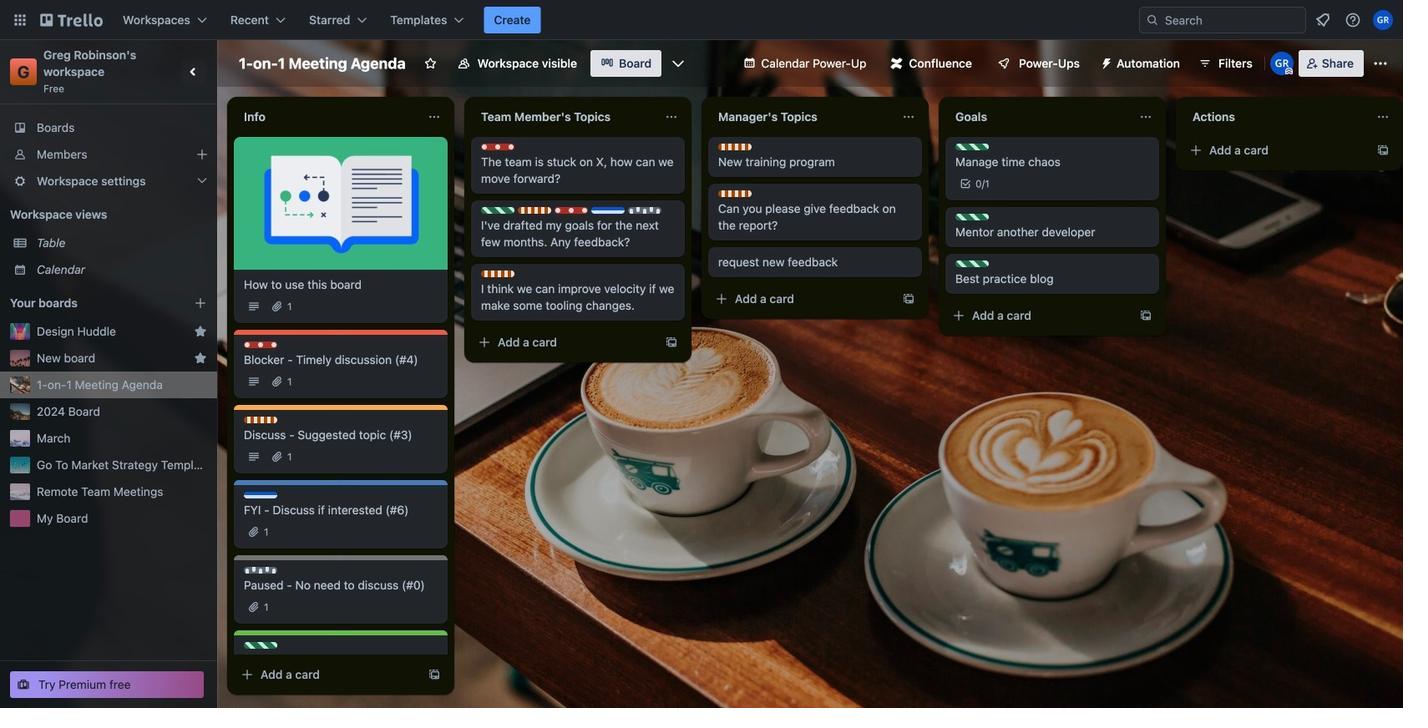 Task type: locate. For each thing, give the bounding box(es) containing it.
0 horizontal spatial color: red, title: "blocker" element
[[244, 342, 277, 348]]

None text field
[[234, 104, 421, 130], [708, 104, 895, 130], [1183, 104, 1370, 130], [234, 104, 421, 130], [708, 104, 895, 130], [1183, 104, 1370, 130]]

greg robinson (gregrobinson96) image down search field
[[1270, 52, 1293, 75]]

0 horizontal spatial create from template… image
[[902, 292, 915, 306]]

1 vertical spatial color: black, title: "paused" element
[[244, 567, 277, 574]]

0 vertical spatial create from template… image
[[1139, 309, 1153, 322]]

greg robinson (gregrobinson96) image right open information menu icon at the right of the page
[[1373, 10, 1393, 30]]

1 horizontal spatial create from template… image
[[1376, 144, 1390, 157]]

Search field
[[1159, 8, 1305, 32]]

1 vertical spatial starred icon image
[[194, 352, 207, 365]]

color: black, title: "paused" element
[[628, 207, 661, 214], [244, 567, 277, 574]]

0 vertical spatial greg robinson (gregrobinson96) image
[[1373, 10, 1393, 30]]

1 vertical spatial color: red, title: "blocker" element
[[555, 207, 588, 214]]

color: red, title: "blocker" element
[[481, 144, 514, 150], [555, 207, 588, 214], [244, 342, 277, 348]]

star or unstar board image
[[424, 57, 437, 70]]

create from template… image
[[1139, 309, 1153, 322], [665, 336, 678, 349], [428, 668, 441, 681]]

color: green, title: "goal" element
[[955, 144, 989, 150], [481, 207, 514, 214], [955, 214, 989, 220], [955, 261, 989, 267], [244, 642, 277, 649]]

sm image
[[1093, 50, 1117, 73]]

greg robinson (gregrobinson96) image
[[1373, 10, 1393, 30], [1270, 52, 1293, 75]]

0 vertical spatial starred icon image
[[194, 325, 207, 338]]

0 horizontal spatial greg robinson (gregrobinson96) image
[[1270, 52, 1293, 75]]

this member is an admin of this board. image
[[1285, 68, 1293, 75]]

1 vertical spatial create from template… image
[[902, 292, 915, 306]]

0 horizontal spatial color: blue, title: "fyi" element
[[244, 492, 277, 499]]

1 vertical spatial create from template… image
[[665, 336, 678, 349]]

0 horizontal spatial color: black, title: "paused" element
[[244, 567, 277, 574]]

2 horizontal spatial color: red, title: "blocker" element
[[555, 207, 588, 214]]

starred icon image
[[194, 325, 207, 338], [194, 352, 207, 365]]

0 vertical spatial color: black, title: "paused" element
[[628, 207, 661, 214]]

create from template… image
[[1376, 144, 1390, 157], [902, 292, 915, 306]]

color: blue, title: "fyi" element
[[591, 207, 625, 214], [244, 492, 277, 499]]

0 vertical spatial create from template… image
[[1376, 144, 1390, 157]]

color: orange, title: "discuss" element
[[718, 144, 752, 150], [718, 190, 752, 197], [518, 207, 551, 214], [481, 271, 514, 277], [244, 417, 277, 423]]

2 horizontal spatial create from template… image
[[1139, 309, 1153, 322]]

0 horizontal spatial create from template… image
[[428, 668, 441, 681]]

your boards with 8 items element
[[10, 293, 169, 313]]

0 vertical spatial color: red, title: "blocker" element
[[481, 144, 514, 150]]

2 vertical spatial create from template… image
[[428, 668, 441, 681]]

back to home image
[[40, 7, 103, 33]]

1 starred icon image from the top
[[194, 325, 207, 338]]

1 horizontal spatial greg robinson (gregrobinson96) image
[[1373, 10, 1393, 30]]

Board name text field
[[231, 50, 414, 77]]

1 horizontal spatial create from template… image
[[665, 336, 678, 349]]

1 horizontal spatial color: blue, title: "fyi" element
[[591, 207, 625, 214]]

None text field
[[471, 104, 658, 130], [945, 104, 1132, 130], [471, 104, 658, 130], [945, 104, 1132, 130]]



Task type: vqa. For each thing, say whether or not it's contained in the screenshot.
Barb Dwyer (barbdwyer3) icon
no



Task type: describe. For each thing, give the bounding box(es) containing it.
0 vertical spatial color: blue, title: "fyi" element
[[591, 207, 625, 214]]

1 vertical spatial greg robinson (gregrobinson96) image
[[1270, 52, 1293, 75]]

open information menu image
[[1345, 12, 1361, 28]]

1 horizontal spatial color: red, title: "blocker" element
[[481, 144, 514, 150]]

2 starred icon image from the top
[[194, 352, 207, 365]]

add board image
[[194, 296, 207, 310]]

show menu image
[[1372, 55, 1389, 72]]

workspace navigation collapse icon image
[[182, 60, 205, 84]]

confluence icon image
[[891, 58, 902, 69]]

1 vertical spatial color: blue, title: "fyi" element
[[244, 492, 277, 499]]

1 horizontal spatial color: black, title: "paused" element
[[628, 207, 661, 214]]

search image
[[1146, 13, 1159, 27]]

customize views image
[[670, 55, 687, 72]]

2 vertical spatial color: red, title: "blocker" element
[[244, 342, 277, 348]]

primary element
[[0, 0, 1403, 40]]

0 notifications image
[[1313, 10, 1333, 30]]



